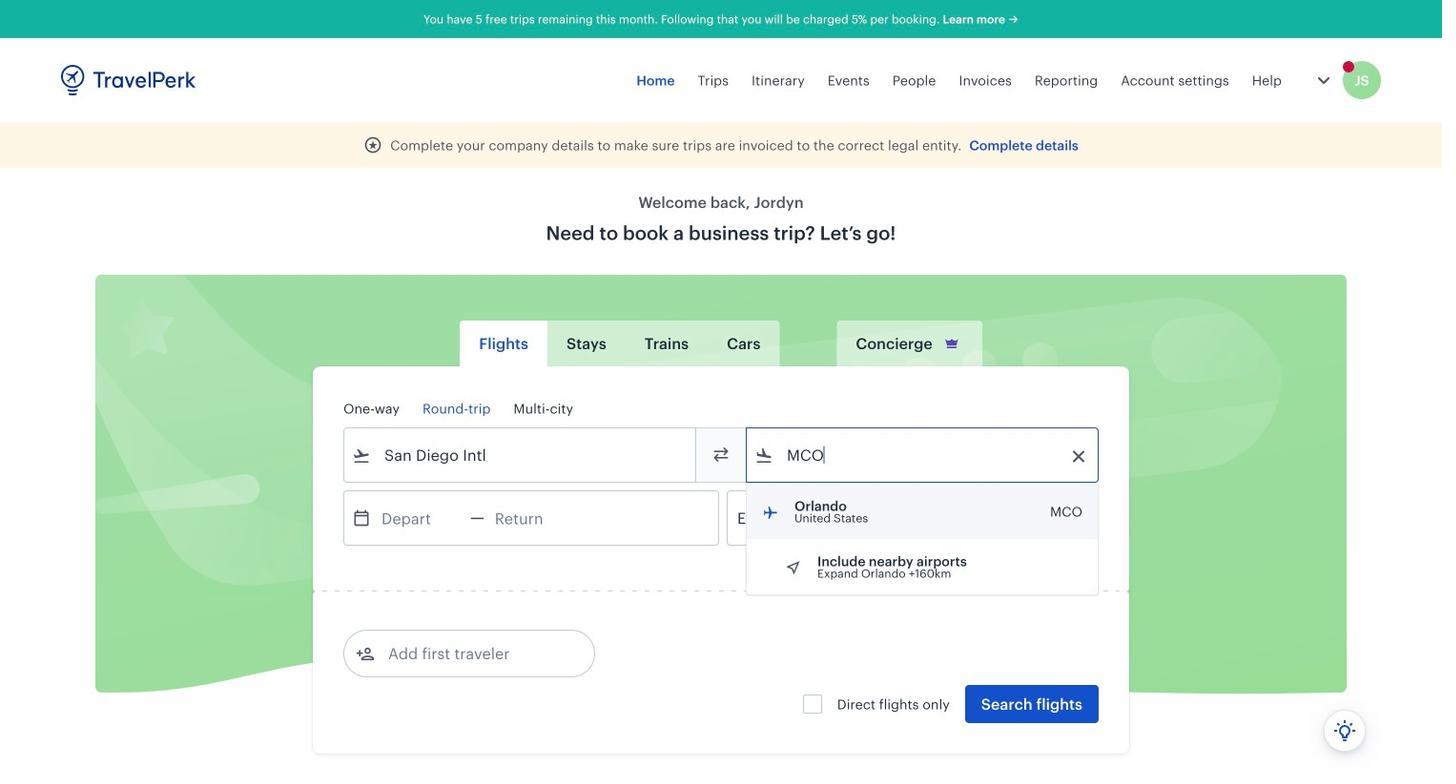 Task type: describe. For each thing, give the bounding box(es) containing it.
Add first traveler search field
[[375, 638, 573, 669]]

From search field
[[371, 440, 671, 470]]



Task type: locate. For each thing, give the bounding box(es) containing it.
Depart text field
[[371, 491, 470, 545]]

Return text field
[[485, 491, 584, 545]]

To search field
[[774, 440, 1073, 470]]



